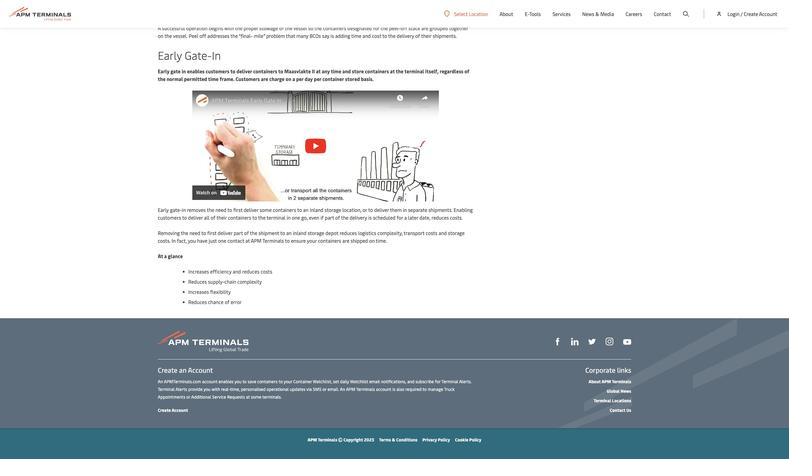 Task type: describe. For each thing, give the bounding box(es) containing it.
global news link
[[607, 389, 632, 394]]

about apm terminals
[[589, 379, 632, 385]]

terminal locations link
[[594, 398, 632, 404]]

terminals inside "an apmterminals.com account enables you to save containers to your container watchlist, set daily watchlist email notifications, and subscribe for terminal alerts. terminal alerts provide you with real-time, personalised operational updates via sms or email. an apm terminals account is also required to manage truck appointments or additional service requests at some terminals."
[[356, 387, 375, 393]]

for inside early gate-in removes the need to first deliver some containers to an inland storage location, or to deliver them in separate shipments. enabling customers to deliver all of their containers to the terminal in one go, even if part of the delivery is scheduled for a later date, reduces costs.
[[397, 214, 403, 221]]

global
[[607, 389, 620, 394]]

shipments. inside early gate-in removes the need to first deliver some containers to an inland storage location, or to deliver them in separate shipments. enabling customers to deliver all of their containers to the terminal in one go, even if part of the delivery is scheduled for a later date, reduces costs.
[[429, 207, 453, 213]]

reduces for reduces supply-chain complexity
[[188, 278, 207, 285]]

flexibility
[[210, 289, 231, 295]]

stowage
[[260, 25, 278, 31]]

just
[[209, 237, 217, 244]]

reduces supply-chain complexity
[[188, 278, 262, 285]]

containers inside "an apmterminals.com account enables you to save containers to your container watchlist, set daily watchlist email notifications, and subscribe for terminal alerts. terminal alerts provide you with real-time, personalised operational updates via sms or email. an apm terminals account is also required to manage truck appointments or additional service requests at some terminals."
[[257, 379, 278, 385]]

costs. inside removing the need to first deliver part of the shipment to an inland storage depot reduces logistics complexity, transport costs and storage costs. in fact, you have just one contact at apm terminals to ensure your containers are shipped on time.
[[158, 237, 170, 244]]

removing
[[158, 230, 180, 237]]

0 horizontal spatial an
[[179, 366, 187, 375]]

containers up charge
[[253, 68, 277, 75]]

is inside early gate-in removes the need to first deliver some containers to an inland storage location, or to deliver them in separate shipments. enabling customers to deliver all of their containers to the terminal in one go, even if part of the delivery is scheduled for a later date, reduces costs.
[[368, 214, 372, 221]]

depot
[[326, 230, 339, 237]]

services
[[553, 10, 571, 17]]

1 vertical spatial news
[[621, 389, 632, 394]]

in inside removing the need to first deliver part of the shipment to an inland storage depot reduces logistics complexity, transport costs and storage costs. in fact, you have just one contact at apm terminals to ensure your containers are shipped on time.
[[172, 237, 176, 244]]

location
[[469, 10, 488, 17]]

shipments. inside the a successful operation begins with the proper stowage of the vessel so the containers designated for the peel-off stack are grouped together on the vessel. peel off addresses the "final- mile" problem that many bcos say is adding time and cost to the delivery of their shipments.
[[433, 32, 457, 39]]

reduces inside early gate-in removes the need to first deliver some containers to an inland storage location, or to deliver them in separate shipments. enabling customers to deliver all of their containers to the terminal in one go, even if part of the delivery is scheduled for a later date, reduces costs.
[[432, 214, 449, 221]]

create account
[[158, 408, 188, 414]]

0 vertical spatial create
[[744, 10, 759, 17]]

go,
[[301, 214, 308, 221]]

0 horizontal spatial time
[[208, 76, 219, 82]]

inland inside removing the need to first deliver part of the shipment to an inland storage depot reduces logistics complexity, transport costs and storage costs. in fact, you have just one contact at apm terminals to ensure your containers are shipped on time.
[[293, 230, 307, 237]]

shipped
[[351, 237, 368, 244]]

grouped
[[430, 25, 448, 31]]

ⓒ
[[338, 437, 343, 443]]

terms & conditions link
[[379, 437, 418, 443]]

via
[[307, 387, 312, 393]]

containers up shipment
[[273, 207, 296, 213]]

one inside early gate-in removes the need to first deliver some containers to an inland storage location, or to deliver them in separate shipments. enabling customers to deliver all of their containers to the terminal in one go, even if part of the delivery is scheduled for a later date, reduces costs.
[[292, 214, 300, 221]]

services button
[[553, 0, 571, 28]]

of right if
[[335, 214, 340, 221]]

stored
[[345, 76, 360, 82]]

save
[[248, 379, 256, 385]]

select location button
[[444, 10, 488, 17]]

glance
[[168, 253, 183, 260]]

time inside the a successful operation begins with the proper stowage of the vessel so the containers designated for the peel-off stack are grouped together on the vessel. peel off addresses the "final- mile" problem that many bcos say is adding time and cost to the delivery of their shipments.
[[351, 32, 362, 39]]

of inside removing the need to first deliver part of the shipment to an inland storage depot reduces logistics complexity, transport costs and storage costs. in fact, you have just one contact at apm terminals to ensure your containers are shipped on time.
[[244, 230, 249, 237]]

0 vertical spatial an
[[158, 379, 163, 385]]

to inside the a successful operation begins with the proper stowage of the vessel so the containers designated for the peel-off stack are grouped together on the vessel. peel off addresses the "final- mile" problem that many bcos say is adding time and cost to the delivery of their shipments.
[[383, 32, 387, 39]]

costs. inside early gate-in removes the need to first deliver some containers to an inland storage location, or to deliver them in separate shipments. enabling customers to deliver all of their containers to the terminal in one go, even if part of the delivery is scheduled for a later date, reduces costs.
[[450, 214, 463, 221]]

0 vertical spatial terminal
[[442, 379, 459, 385]]

addresses
[[207, 32, 230, 39]]

you for enables
[[204, 387, 211, 393]]

one inside removing the need to first deliver part of the shipment to an inland storage depot reduces logistics complexity, transport costs and storage costs. in fact, you have just one contact at apm terminals to ensure your containers are shipped on time.
[[218, 237, 226, 244]]

subscribe
[[416, 379, 434, 385]]

frame.
[[220, 76, 235, 82]]

containers up contact
[[228, 214, 251, 221]]

complexity,
[[378, 230, 403, 237]]

email
[[369, 379, 380, 385]]

customers
[[236, 76, 260, 82]]

updates
[[290, 387, 306, 393]]

2 vertical spatial account
[[172, 408, 188, 414]]

apm left ⓒ
[[308, 437, 317, 443]]

charge
[[269, 76, 285, 82]]

of inside "early gate in enables customers to deliver containers to maasvlakte ii at any time and store containers at the terminal itself, regardless of the normal permitted time frame. customers are charge on a per day per container stored basis."
[[465, 68, 470, 75]]

bcos
[[310, 32, 321, 39]]

1 horizontal spatial in
[[212, 47, 221, 63]]

of up problem at the left of page
[[279, 25, 284, 31]]

1 horizontal spatial account
[[376, 387, 392, 393]]

service
[[212, 394, 226, 400]]

tools
[[530, 10, 541, 17]]

increases for increases efficiency and reduces costs
[[188, 268, 209, 275]]

store
[[352, 68, 364, 75]]

problem
[[266, 32, 285, 39]]

say
[[322, 32, 330, 39]]

2 horizontal spatial terminal
[[594, 398, 611, 404]]

instagram link
[[606, 338, 614, 346]]

ensure
[[291, 237, 306, 244]]

appointments
[[158, 394, 185, 400]]

provide
[[188, 387, 203, 393]]

in right them
[[403, 207, 407, 213]]

0 horizontal spatial storage
[[308, 230, 325, 237]]

apm down corporate links
[[602, 379, 611, 385]]

global news
[[607, 389, 632, 394]]

a inside "early gate in enables customers to deliver containers to maasvlakte ii at any time and store containers at the terminal itself, regardless of the normal permitted time frame. customers are charge on a per day per container stored basis."
[[293, 76, 295, 82]]

proper
[[244, 25, 258, 31]]

regardless
[[440, 68, 464, 75]]

fact,
[[177, 237, 187, 244]]

daily
[[340, 379, 349, 385]]

2 horizontal spatial you
[[235, 379, 242, 385]]

even
[[309, 214, 320, 221]]

0 horizontal spatial off
[[200, 32, 206, 39]]

0 vertical spatial account
[[760, 10, 778, 17]]

location,
[[343, 207, 362, 213]]

you tube link
[[624, 338, 632, 346]]

in left "removes"
[[182, 207, 186, 213]]

cookie policy
[[455, 437, 482, 443]]

a
[[158, 25, 161, 31]]

gate-
[[170, 207, 182, 213]]

shipment
[[259, 230, 279, 237]]

of right all
[[211, 214, 216, 221]]

news & media
[[583, 10, 614, 17]]

scheduled
[[373, 214, 396, 221]]

2 vertical spatial reduces
[[242, 268, 260, 275]]

all
[[204, 214, 210, 221]]

shape link
[[554, 338, 562, 346]]

on inside removing the need to first deliver part of the shipment to an inland storage depot reduces logistics complexity, transport costs and storage costs. in fact, you have just one contact at apm terminals to ensure your containers are shipped on time.
[[369, 237, 375, 244]]

delivery inside early gate-in removes the need to first deliver some containers to an inland storage location, or to deliver them in separate shipments. enabling customers to deliver all of their containers to the terminal in one go, even if part of the delivery is scheduled for a later date, reduces costs.
[[350, 214, 367, 221]]

policy for cookie policy
[[470, 437, 482, 443]]

privacy policy link
[[423, 437, 450, 443]]

their inside early gate-in removes the need to first deliver some containers to an inland storage location, or to deliver them in separate shipments. enabling customers to deliver all of their containers to the terminal in one go, even if part of the delivery is scheduled for a later date, reduces costs.
[[217, 214, 227, 221]]

mile"
[[254, 32, 265, 39]]

contact us link
[[610, 408, 632, 414]]

corporate
[[586, 366, 616, 375]]

transport
[[404, 230, 425, 237]]

terms & conditions
[[379, 437, 418, 443]]

your inside "an apmterminals.com account enables you to save containers to your container watchlist, set daily watchlist email notifications, and subscribe for terminal alerts. terminal alerts provide you with real-time, personalised operational updates via sms or email. an apm terminals account is also required to manage truck appointments or additional service requests at some terminals."
[[284, 379, 292, 385]]

is inside "an apmterminals.com account enables you to save containers to your container watchlist, set daily watchlist email notifications, and subscribe for terminal alerts. terminal alerts provide you with real-time, personalised operational updates via sms or email. an apm terminals account is also required to manage truck appointments or additional service requests at some terminals."
[[393, 387, 396, 393]]

are inside removing the need to first deliver part of the shipment to an inland storage depot reduces logistics complexity, transport costs and storage costs. in fact, you have just one contact at apm terminals to ensure your containers are shipped on time.
[[343, 237, 350, 244]]

terminals left ⓒ
[[318, 437, 337, 443]]

truck
[[444, 387, 455, 393]]

contact us
[[610, 408, 632, 414]]

0 horizontal spatial account
[[202, 379, 218, 385]]

removing the need to first deliver part of the shipment to an inland storage depot reduces logistics complexity, transport costs and storage costs. in fact, you have just one contact at apm terminals to ensure your containers are shipped on time.
[[158, 230, 465, 244]]

with inside the a successful operation begins with the proper stowage of the vessel so the containers designated for the peel-off stack are grouped together on the vessel. peel off addresses the "final- mile" problem that many bcos say is adding time and cost to the delivery of their shipments.
[[224, 25, 234, 31]]

part inside early gate-in removes the need to first deliver some containers to an inland storage location, or to deliver them in separate shipments. enabling customers to deliver all of their containers to the terminal in one go, even if part of the delivery is scheduled for a later date, reduces costs.
[[325, 214, 334, 221]]

news & media button
[[583, 0, 614, 28]]

on inside "early gate in enables customers to deliver containers to maasvlakte ii at any time and store containers at the terminal itself, regardless of the normal permitted time frame. customers are charge on a per day per container stored basis."
[[286, 76, 292, 82]]

containers inside the a successful operation begins with the proper stowage of the vessel so the containers designated for the peel-off stack are grouped together on the vessel. peel off addresses the "final- mile" problem that many bcos say is adding time and cost to the delivery of their shipments.
[[323, 25, 346, 31]]

about for about apm terminals
[[589, 379, 601, 385]]

first inside removing the need to first deliver part of the shipment to an inland storage depot reduces logistics complexity, transport costs and storage costs. in fact, you have just one contact at apm terminals to ensure your containers are shipped on time.
[[207, 230, 217, 237]]

for inside the a successful operation begins with the proper stowage of the vessel so the containers designated for the peel-off stack are grouped together on the vessel. peel off addresses the "final- mile" problem that many bcos say is adding time and cost to the delivery of their shipments.
[[373, 25, 380, 31]]

1 horizontal spatial off
[[401, 25, 408, 31]]

have
[[197, 237, 208, 244]]

need inside early gate-in removes the need to first deliver some containers to an inland storage location, or to deliver them in separate shipments. enabling customers to deliver all of their containers to the terminal in one go, even if part of the delivery is scheduled for a later date, reduces costs.
[[216, 207, 226, 213]]

if
[[321, 214, 324, 221]]

terminal inside early gate-in removes the need to first deliver some containers to an inland storage location, or to deliver them in separate shipments. enabling customers to deliver all of their containers to the terminal in one go, even if part of the delivery is scheduled for a later date, reduces costs.
[[267, 214, 286, 221]]

deliver inside removing the need to first deliver part of the shipment to an inland storage depot reduces logistics complexity, transport costs and storage costs. in fact, you have just one contact at apm terminals to ensure your containers are shipped on time.
[[218, 230, 233, 237]]

time,
[[230, 387, 240, 393]]

supply-
[[208, 278, 225, 285]]

select location
[[454, 10, 488, 17]]

terms
[[379, 437, 391, 443]]

on inside the a successful operation begins with the proper stowage of the vessel so the containers designated for the peel-off stack are grouped together on the vessel. peel off addresses the "final- mile" problem that many bcos say is adding time and cost to the delivery of their shipments.
[[158, 32, 163, 39]]

and inside "an apmterminals.com account enables you to save containers to your container watchlist, set daily watchlist email notifications, and subscribe for terminal alerts. terminal alerts provide you with real-time, personalised operational updates via sms or email. an apm terminals account is also required to manage truck appointments or additional service requests at some terminals."
[[407, 379, 415, 385]]

privacy
[[423, 437, 437, 443]]

set
[[333, 379, 339, 385]]

1 vertical spatial costs
[[261, 268, 272, 275]]

itself,
[[425, 68, 439, 75]]

facebook image
[[554, 338, 562, 346]]

are inside "early gate in enables customers to deliver containers to maasvlakte ii at any time and store containers at the terminal itself, regardless of the normal permitted time frame. customers are charge on a per day per container stored basis."
[[261, 76, 268, 82]]

select
[[454, 10, 468, 17]]

enabling
[[454, 207, 473, 213]]

0 horizontal spatial a
[[164, 253, 167, 260]]

about for about
[[500, 10, 513, 17]]



Task type: vqa. For each thing, say whether or not it's contained in the screenshot.
HISTORY
no



Task type: locate. For each thing, give the bounding box(es) containing it.
delivery inside the a successful operation begins with the proper stowage of the vessel so the containers designated for the peel-off stack are grouped together on the vessel. peel off addresses the "final- mile" problem that many bcos say is adding time and cost to the delivery of their shipments.
[[397, 32, 414, 39]]

0 vertical spatial in
[[212, 47, 221, 63]]

reduces up the shipped
[[340, 230, 357, 237]]

locations
[[612, 398, 632, 404]]

1 per from the left
[[296, 76, 304, 82]]

their
[[421, 32, 432, 39], [217, 214, 227, 221]]

0 vertical spatial an
[[303, 207, 309, 213]]

costs.
[[450, 214, 463, 221], [158, 237, 170, 244]]

2 vertical spatial or
[[187, 394, 190, 400]]

reduces chance of error
[[188, 299, 242, 306]]

inland up the ensure
[[293, 230, 307, 237]]

or inside early gate-in removes the need to first deliver some containers to an inland storage location, or to deliver them in separate shipments. enabling customers to deliver all of their containers to the terminal in one go, even if part of the delivery is scheduled for a later date, reduces costs.
[[363, 207, 367, 213]]

part right if
[[325, 214, 334, 221]]

at inside "an apmterminals.com account enables you to save containers to your container watchlist, set daily watchlist email notifications, and subscribe for terminal alerts. terminal alerts provide you with real-time, personalised operational updates via sms or email. an apm terminals account is also required to manage truck appointments or additional service requests at some terminals."
[[246, 394, 250, 400]]

terminal left itself,
[[405, 68, 424, 75]]

on down a
[[158, 32, 163, 39]]

2 per from the left
[[314, 76, 321, 82]]

containers down depot
[[318, 237, 341, 244]]

1 vertical spatial increases
[[188, 289, 209, 295]]

normal
[[167, 76, 183, 82]]

reduces for reduces chance of error
[[188, 299, 207, 306]]

1 horizontal spatial with
[[224, 25, 234, 31]]

0 horizontal spatial in
[[172, 237, 176, 244]]

1 horizontal spatial time
[[331, 68, 341, 75]]

2 horizontal spatial reduces
[[432, 214, 449, 221]]

0 horizontal spatial with
[[212, 387, 220, 393]]

0 vertical spatial account
[[202, 379, 218, 385]]

early inside "early gate in enables customers to deliver containers to maasvlakte ii at any time and store containers at the terminal itself, regardless of the normal permitted time frame. customers are charge on a per day per container stored basis."
[[158, 68, 170, 75]]

cost
[[372, 32, 382, 39]]

1 vertical spatial one
[[218, 237, 226, 244]]

is left scheduled
[[368, 214, 372, 221]]

1 vertical spatial on
[[286, 76, 292, 82]]

contact down 'locations'
[[610, 408, 626, 414]]

costs inside removing the need to first deliver part of the shipment to an inland storage depot reduces logistics complexity, transport costs and storage costs. in fact, you have just one contact at apm terminals to ensure your containers are shipped on time.
[[426, 230, 438, 237]]

0 horizontal spatial costs.
[[158, 237, 170, 244]]

customers inside early gate-in removes the need to first deliver some containers to an inland storage location, or to deliver them in separate shipments. enabling customers to deliver all of their containers to the terminal in one go, even if part of the delivery is scheduled for a later date, reduces costs.
[[158, 214, 181, 221]]

reduces up increases flexibility
[[188, 278, 207, 285]]

enables up permitted
[[187, 68, 205, 75]]

0 horizontal spatial &
[[392, 437, 396, 443]]

about button
[[500, 0, 513, 28]]

apm inside "an apmterminals.com account enables you to save containers to your container watchlist, set daily watchlist email notifications, and subscribe for terminal alerts. terminal alerts provide you with real-time, personalised operational updates via sms or email. an apm terminals account is also required to manage truck appointments or additional service requests at some terminals."
[[346, 387, 355, 393]]

1 horizontal spatial terminal
[[405, 68, 424, 75]]

increases for increases flexibility
[[188, 289, 209, 295]]

and inside removing the need to first deliver part of the shipment to an inland storage depot reduces logistics complexity, transport costs and storage costs. in fact, you have just one contact at apm terminals to ensure your containers are shipped on time.
[[439, 230, 447, 237]]

delivery down the stack at top right
[[397, 32, 414, 39]]

0 vertical spatial early
[[158, 47, 182, 63]]

on down 'logistics'
[[369, 237, 375, 244]]

contact for contact
[[654, 10, 672, 17]]

an up apmterminals.com
[[179, 366, 187, 375]]

1 vertical spatial an
[[340, 387, 345, 393]]

peel-
[[389, 25, 401, 31]]

& left media
[[596, 10, 599, 17]]

begins
[[209, 25, 223, 31]]

& for news
[[596, 10, 599, 17]]

1 horizontal spatial or
[[323, 387, 327, 393]]

2 vertical spatial create
[[158, 408, 171, 414]]

watchlist
[[350, 379, 368, 385]]

0 vertical spatial terminal
[[405, 68, 424, 75]]

customers up frame.
[[206, 68, 230, 75]]

an up the appointments
[[158, 379, 163, 385]]

1 vertical spatial are
[[261, 76, 268, 82]]

shipments.
[[433, 32, 457, 39], [429, 207, 453, 213]]

logistics
[[358, 230, 376, 237]]

them
[[390, 207, 402, 213]]

an up go,
[[303, 207, 309, 213]]

chain
[[225, 278, 236, 285]]

2 horizontal spatial for
[[435, 379, 441, 385]]

permitted
[[184, 76, 207, 82]]

1 horizontal spatial reduces
[[340, 230, 357, 237]]

account down the appointments
[[172, 408, 188, 414]]

2 horizontal spatial is
[[393, 387, 396, 393]]

need right "removes"
[[216, 207, 226, 213]]

0 horizontal spatial part
[[234, 230, 243, 237]]

enables up real-
[[219, 379, 234, 385]]

terminals down the watchlist at the bottom left of the page
[[356, 387, 375, 393]]

early
[[158, 47, 182, 63], [158, 68, 170, 75], [158, 207, 169, 213]]

1 vertical spatial account
[[188, 366, 213, 375]]

2 early from the top
[[158, 68, 170, 75]]

containers up basis.
[[365, 68, 389, 75]]

0 vertical spatial off
[[401, 25, 408, 31]]

some inside "an apmterminals.com account enables you to save containers to your container watchlist, set daily watchlist email notifications, and subscribe for terminal alerts. terminal alerts provide you with real-time, personalised operational updates via sms or email. an apm terminals account is also required to manage truck appointments or additional service requests at some terminals."
[[251, 394, 262, 400]]

storage inside early gate-in removes the need to first deliver some containers to an inland storage location, or to deliver them in separate shipments. enabling customers to deliver all of their containers to the terminal in one go, even if part of the delivery is scheduled for a later date, reduces costs.
[[325, 207, 341, 213]]

1 vertical spatial terminal
[[267, 214, 286, 221]]

1 vertical spatial first
[[207, 230, 217, 237]]

successful
[[162, 25, 185, 31]]

their inside the a successful operation begins with the proper stowage of the vessel so the containers designated for the peel-off stack are grouped together on the vessel. peel off addresses the "final- mile" problem that many bcos say is adding time and cost to the delivery of their shipments.
[[421, 32, 432, 39]]

0 vertical spatial your
[[307, 237, 317, 244]]

0 horizontal spatial news
[[583, 10, 595, 17]]

part inside removing the need to first deliver part of the shipment to an inland storage depot reduces logistics complexity, transport costs and storage costs. in fact, you have just one contact at apm terminals to ensure your containers are shipped on time.
[[234, 230, 243, 237]]

careers button
[[626, 0, 643, 28]]

& for terms
[[392, 437, 396, 443]]

some inside early gate-in removes the need to first deliver some containers to an inland storage location, or to deliver them in separate shipments. enabling customers to deliver all of their containers to the terminal in one go, even if part of the delivery is scheduled for a later date, reduces costs.
[[260, 207, 272, 213]]

1 horizontal spatial are
[[343, 237, 350, 244]]

time up container
[[331, 68, 341, 75]]

per down maasvlakte
[[296, 76, 304, 82]]

create up apmterminals.com
[[158, 366, 178, 375]]

create down the appointments
[[158, 408, 171, 414]]

2 horizontal spatial storage
[[448, 230, 465, 237]]

instagram image
[[606, 338, 614, 346]]

early inside early gate-in removes the need to first deliver some containers to an inland storage location, or to deliver them in separate shipments. enabling customers to deliver all of their containers to the terminal in one go, even if part of the delivery is scheduled for a later date, reduces costs.
[[158, 207, 169, 213]]

for inside "an apmterminals.com account enables you to save containers to your container watchlist, set daily watchlist email notifications, and subscribe for terminal alerts. terminal alerts provide you with real-time, personalised operational updates via sms or email. an apm terminals account is also required to manage truck appointments or additional service requests at some terminals."
[[435, 379, 441, 385]]

1 vertical spatial your
[[284, 379, 292, 385]]

storage
[[325, 207, 341, 213], [308, 230, 325, 237], [448, 230, 465, 237]]

linkedin__x28_alt_x29__3_ link
[[571, 338, 579, 346]]

for up the manage
[[435, 379, 441, 385]]

off right peel
[[200, 32, 206, 39]]

0 horizontal spatial about
[[500, 10, 513, 17]]

"final-
[[239, 32, 253, 39]]

container
[[293, 379, 312, 385]]

create an account
[[158, 366, 213, 375]]

1 vertical spatial in
[[172, 237, 176, 244]]

&
[[596, 10, 599, 17], [392, 437, 396, 443]]

0 horizontal spatial their
[[217, 214, 227, 221]]

1 vertical spatial time
[[331, 68, 341, 75]]

1 horizontal spatial an
[[286, 230, 292, 237]]

1 horizontal spatial contact
[[654, 10, 672, 17]]

account down email
[[376, 387, 392, 393]]

terminals
[[263, 237, 284, 244], [612, 379, 632, 385], [356, 387, 375, 393], [318, 437, 337, 443]]

twitter image
[[589, 338, 596, 346]]

0 vertical spatial first
[[233, 207, 243, 213]]

costs. down enabling
[[450, 214, 463, 221]]

their down 'grouped'
[[421, 32, 432, 39]]

a successful operation begins with the proper stowage of the vessel so the containers designated for the peel-off stack are grouped together on the vessel. peel off addresses the "final- mile" problem that many bcos say is adding time and cost to the delivery of their shipments.
[[158, 25, 468, 39]]

0 vertical spatial enables
[[187, 68, 205, 75]]

0 horizontal spatial delivery
[[350, 214, 367, 221]]

account right /
[[760, 10, 778, 17]]

media
[[601, 10, 614, 17]]

terminal locations
[[594, 398, 632, 404]]

youtube image
[[624, 340, 632, 345]]

early for early gate-in
[[158, 47, 182, 63]]

1 horizontal spatial policy
[[470, 437, 482, 443]]

terminal up shipment
[[267, 214, 286, 221]]

2 vertical spatial a
[[164, 253, 167, 260]]

shipments. up date,
[[429, 207, 453, 213]]

of up contact
[[244, 230, 249, 237]]

1 horizontal spatial terminal
[[442, 379, 459, 385]]

terminals up the global news link
[[612, 379, 632, 385]]

you inside removing the need to first deliver part of the shipment to an inland storage depot reduces logistics complexity, transport costs and storage costs. in fact, you have just one contact at apm terminals to ensure your containers are shipped on time.
[[188, 237, 196, 244]]

or right sms
[[323, 387, 327, 393]]

or down alerts on the bottom left
[[187, 394, 190, 400]]

many
[[296, 32, 309, 39]]

1 vertical spatial terminal
[[158, 387, 175, 393]]

at inside removing the need to first deliver part of the shipment to an inland storage depot reduces logistics complexity, transport costs and storage costs. in fact, you have just one contact at apm terminals to ensure your containers are shipped on time.
[[246, 237, 250, 244]]

1 vertical spatial off
[[200, 32, 206, 39]]

1 policy from the left
[[438, 437, 450, 443]]

1 vertical spatial is
[[368, 214, 372, 221]]

1 horizontal spatial costs.
[[450, 214, 463, 221]]

an
[[158, 379, 163, 385], [340, 387, 345, 393]]

1 vertical spatial you
[[235, 379, 242, 385]]

terminal
[[405, 68, 424, 75], [267, 214, 286, 221]]

inland up even
[[310, 207, 324, 213]]

shipments. down 'grouped'
[[433, 32, 457, 39]]

0 horizontal spatial on
[[158, 32, 163, 39]]

are inside the a successful operation begins with the proper stowage of the vessel so the containers designated for the peel-off stack are grouped together on the vessel. peel off addresses the "final- mile" problem that many bcos say is adding time and cost to the delivery of their shipments.
[[422, 25, 429, 31]]

some up shipment
[[260, 207, 272, 213]]

gate
[[171, 68, 181, 75]]

reduces right date,
[[432, 214, 449, 221]]

day
[[305, 76, 313, 82]]

one
[[292, 214, 300, 221], [218, 237, 226, 244]]

0 horizontal spatial you
[[188, 237, 196, 244]]

containers inside removing the need to first deliver part of the shipment to an inland storage depot reduces logistics complexity, transport costs and storage costs. in fact, you have just one contact at apm terminals to ensure your containers are shipped on time.
[[318, 237, 341, 244]]

policy right cookie
[[470, 437, 482, 443]]

1 horizontal spatial first
[[233, 207, 243, 213]]

some
[[260, 207, 272, 213], [251, 394, 262, 400]]

0 vertical spatial or
[[363, 207, 367, 213]]

terminal inside "early gate in enables customers to deliver containers to maasvlakte ii at any time and store containers at the terminal itself, regardless of the normal permitted time frame. customers are charge on a per day per container stored basis."
[[405, 68, 424, 75]]

required
[[406, 387, 422, 393]]

some down personalised
[[251, 394, 262, 400]]

you up the time,
[[235, 379, 242, 385]]

1 vertical spatial an
[[286, 230, 292, 237]]

enables
[[187, 68, 205, 75], [219, 379, 234, 385]]

create right /
[[744, 10, 759, 17]]

early gate in enables customers to deliver containers to maasvlakte ii at any time and store containers at the terminal itself, regardless of the normal permitted time frame. customers are charge on a per day per container stored basis.
[[158, 68, 470, 82]]

a right at
[[164, 253, 167, 260]]

terminals inside removing the need to first deliver part of the shipment to an inland storage depot reduces logistics complexity, transport costs and storage costs. in fact, you have just one contact at apm terminals to ensure your containers are shipped on time.
[[263, 237, 284, 244]]

customers down gate-
[[158, 214, 181, 221]]

linkedin image
[[571, 338, 579, 346]]

0 vertical spatial with
[[224, 25, 234, 31]]

time.
[[376, 237, 387, 244]]

enables inside "early gate in enables customers to deliver containers to maasvlakte ii at any time and store containers at the terminal itself, regardless of the normal permitted time frame. customers are charge on a per day per container stored basis."
[[187, 68, 205, 75]]

/
[[741, 10, 743, 17]]

an apmterminals.com account enables you to save containers to your container watchlist, set daily watchlist email notifications, and subscribe for terminal alerts. terminal alerts provide you with real-time, personalised operational updates via sms or email. an apm terminals account is also required to manage truck appointments or additional service requests at some terminals.
[[158, 379, 472, 400]]

1 increases from the top
[[188, 268, 209, 275]]

off left the stack at top right
[[401, 25, 408, 31]]

terminal down global
[[594, 398, 611, 404]]

increases up reduces chance of error
[[188, 289, 209, 295]]

an down daily
[[340, 387, 345, 393]]

on
[[158, 32, 163, 39], [286, 76, 292, 82], [369, 237, 375, 244]]

2 increases from the top
[[188, 289, 209, 295]]

0 vertical spatial &
[[596, 10, 599, 17]]

efficiency
[[210, 268, 232, 275]]

a inside early gate-in removes the need to first deliver some containers to an inland storage location, or to deliver them in separate shipments. enabling customers to deliver all of their containers to the terminal in one go, even if part of the delivery is scheduled for a later date, reduces costs.
[[404, 214, 407, 221]]

one right just
[[218, 237, 226, 244]]

storage left location,
[[325, 207, 341, 213]]

2 vertical spatial on
[[369, 237, 375, 244]]

in left go,
[[287, 214, 291, 221]]

your inside removing the need to first deliver part of the shipment to an inland storage depot reduces logistics complexity, transport costs and storage costs. in fact, you have just one contact at apm terminals to ensure your containers are shipped on time.
[[307, 237, 317, 244]]

are right the stack at top right
[[422, 25, 429, 31]]

of right regardless
[[465, 68, 470, 75]]

reduces down increases flexibility
[[188, 299, 207, 306]]

1 vertical spatial &
[[392, 437, 396, 443]]

designated
[[348, 25, 372, 31]]

also
[[397, 387, 405, 393]]

1 horizontal spatial you
[[204, 387, 211, 393]]

and inside the a successful operation begins with the proper stowage of the vessel so the containers designated for the peel-off stack are grouped together on the vessel. peel off addresses the "final- mile" problem that many bcos say is adding time and cost to the delivery of their shipments.
[[363, 32, 371, 39]]

1 horizontal spatial enables
[[219, 379, 234, 385]]

contact for contact us
[[610, 408, 626, 414]]

1 horizontal spatial their
[[421, 32, 432, 39]]

login / create account link
[[717, 0, 778, 28]]

cookie policy link
[[455, 437, 482, 443]]

1 horizontal spatial storage
[[325, 207, 341, 213]]

are left the shipped
[[343, 237, 350, 244]]

0 horizontal spatial inland
[[293, 230, 307, 237]]

the
[[235, 25, 243, 31], [285, 25, 293, 31], [315, 25, 322, 31], [381, 25, 388, 31], [165, 32, 172, 39], [231, 32, 238, 39], [388, 32, 396, 39], [396, 68, 404, 75], [158, 76, 166, 82], [207, 207, 214, 213], [258, 214, 266, 221], [341, 214, 349, 221], [181, 230, 188, 237], [250, 230, 257, 237]]

or right location,
[[363, 207, 367, 213]]

0 vertical spatial you
[[188, 237, 196, 244]]

2 horizontal spatial are
[[422, 25, 429, 31]]

inland inside early gate-in removes the need to first deliver some containers to an inland storage location, or to deliver them in separate shipments. enabling customers to deliver all of their containers to the terminal in one go, even if part of the delivery is scheduled for a later date, reduces costs.
[[310, 207, 324, 213]]

news left media
[[583, 10, 595, 17]]

terminals.
[[263, 394, 282, 400]]

corporate links
[[586, 366, 632, 375]]

with up service
[[212, 387, 220, 393]]

create account link
[[158, 408, 188, 414]]

container
[[323, 76, 344, 82]]

of
[[279, 25, 284, 31], [416, 32, 420, 39], [465, 68, 470, 75], [211, 214, 216, 221], [335, 214, 340, 221], [244, 230, 249, 237], [225, 299, 230, 306]]

stack
[[409, 25, 420, 31]]

in down addresses
[[212, 47, 221, 63]]

and up stored
[[343, 68, 351, 75]]

login / create account
[[728, 10, 778, 17]]

any
[[322, 68, 330, 75]]

of down the stack at top right
[[416, 32, 420, 39]]

& right terms
[[392, 437, 396, 443]]

you up additional
[[204, 387, 211, 393]]

so
[[308, 25, 313, 31]]

deliver inside "early gate in enables customers to deliver containers to maasvlakte ii at any time and store containers at the terminal itself, regardless of the normal permitted time frame. customers are charge on a per day per container stored basis."
[[237, 68, 252, 75]]

your
[[307, 237, 317, 244], [284, 379, 292, 385]]

1 horizontal spatial an
[[340, 387, 345, 393]]

apmt footer logo image
[[158, 331, 249, 353]]

early for early gate in enables customers to deliver containers to maasvlakte ii at any time and store containers at the terminal itself, regardless of the normal permitted time frame. customers are charge on a per day per container stored basis.
[[158, 68, 170, 75]]

one left go,
[[292, 214, 300, 221]]

news inside popup button
[[583, 10, 595, 17]]

an up the ensure
[[286, 230, 292, 237]]

e-tools button
[[525, 0, 541, 28]]

policy for privacy policy
[[438, 437, 450, 443]]

peel
[[189, 32, 198, 39]]

1 vertical spatial delivery
[[350, 214, 367, 221]]

in
[[212, 47, 221, 63], [172, 237, 176, 244]]

create for create an account
[[158, 366, 178, 375]]

personalised
[[241, 387, 266, 393]]

1 vertical spatial about
[[589, 379, 601, 385]]

1 vertical spatial part
[[234, 230, 243, 237]]

in right gate
[[182, 68, 186, 75]]

and left the cost
[[363, 32, 371, 39]]

and right transport
[[439, 230, 447, 237]]

0 horizontal spatial an
[[158, 379, 163, 385]]

1 horizontal spatial need
[[216, 207, 226, 213]]

for up the cost
[[373, 25, 380, 31]]

e-tools
[[525, 10, 541, 17]]

0 vertical spatial reduces
[[432, 214, 449, 221]]

1 vertical spatial customers
[[158, 214, 181, 221]]

reduces inside removing the need to first deliver part of the shipment to an inland storage depot reduces logistics complexity, transport costs and storage costs. in fact, you have just one contact at apm terminals to ensure your containers are shipped on time.
[[340, 230, 357, 237]]

apm inside removing the need to first deliver part of the shipment to an inland storage depot reduces logistics complexity, transport costs and storage costs. in fact, you have just one contact at apm terminals to ensure your containers are shipped on time.
[[251, 237, 262, 244]]

adding
[[335, 32, 350, 39]]

enables for customers
[[187, 68, 205, 75]]

need up have
[[190, 230, 200, 237]]

0 vertical spatial customers
[[206, 68, 230, 75]]

requests
[[227, 394, 245, 400]]

1 vertical spatial contact
[[610, 408, 626, 414]]

and up chain
[[233, 268, 241, 275]]

in left fact,
[[172, 237, 176, 244]]

gate-
[[185, 47, 212, 63]]

need
[[216, 207, 226, 213], [190, 230, 200, 237]]

first
[[233, 207, 243, 213], [207, 230, 217, 237]]

your right the ensure
[[307, 237, 317, 244]]

apm
[[251, 237, 262, 244], [602, 379, 611, 385], [346, 387, 355, 393], [308, 437, 317, 443]]

for
[[373, 25, 380, 31], [397, 214, 403, 221], [435, 379, 441, 385]]

storage down even
[[308, 230, 325, 237]]

1 vertical spatial shipments.
[[429, 207, 453, 213]]

0 horizontal spatial reduces
[[242, 268, 260, 275]]

0 vertical spatial shipments.
[[433, 32, 457, 39]]

for down them
[[397, 214, 403, 221]]

privacy policy
[[423, 437, 450, 443]]

costs. down removing
[[158, 237, 170, 244]]

2 policy from the left
[[470, 437, 482, 443]]

0 vertical spatial news
[[583, 10, 595, 17]]

2 reduces from the top
[[188, 299, 207, 306]]

login
[[728, 10, 740, 17]]

in inside "early gate in enables customers to deliver containers to maasvlakte ii at any time and store containers at the terminal itself, regardless of the normal permitted time frame. customers are charge on a per day per container stored basis."
[[182, 68, 186, 75]]

customers inside "early gate in enables customers to deliver containers to maasvlakte ii at any time and store containers at the terminal itself, regardless of the normal permitted time frame. customers are charge on a per day per container stored basis."
[[206, 68, 230, 75]]

1 horizontal spatial your
[[307, 237, 317, 244]]

and inside "early gate in enables customers to deliver containers to maasvlakte ii at any time and store containers at the terminal itself, regardless of the normal permitted time frame. customers are charge on a per day per container stored basis."
[[343, 68, 351, 75]]

is
[[331, 32, 334, 39], [368, 214, 372, 221], [393, 387, 396, 393]]

or
[[363, 207, 367, 213], [323, 387, 327, 393], [187, 394, 190, 400]]

account up provide
[[188, 366, 213, 375]]

an inside early gate-in removes the need to first deliver some containers to an inland storage location, or to deliver them in separate shipments. enabling customers to deliver all of their containers to the terminal in one go, even if part of the delivery is scheduled for a later date, reduces costs.
[[303, 207, 309, 213]]

0 vertical spatial part
[[325, 214, 334, 221]]

need inside removing the need to first deliver part of the shipment to an inland storage depot reduces logistics complexity, transport costs and storage costs. in fact, you have just one contact at apm terminals to ensure your containers are shipped on time.
[[190, 230, 200, 237]]

you for to
[[188, 237, 196, 244]]

1 vertical spatial account
[[376, 387, 392, 393]]

apm down daily
[[346, 387, 355, 393]]

3 early from the top
[[158, 207, 169, 213]]

watchlist,
[[313, 379, 332, 385]]

first inside early gate-in removes the need to first deliver some containers to an inland storage location, or to deliver them in separate shipments. enabling customers to deliver all of their containers to the terminal in one go, even if part of the delivery is scheduled for a later date, reduces costs.
[[233, 207, 243, 213]]

of left error
[[225, 299, 230, 306]]

delivery down location,
[[350, 214, 367, 221]]

1 vertical spatial their
[[217, 214, 227, 221]]

per down ii
[[314, 76, 321, 82]]

fill 44 link
[[589, 338, 596, 346]]

manage
[[428, 387, 443, 393]]

with inside "an apmterminals.com account enables you to save containers to your container watchlist, set daily watchlist email notifications, and subscribe for terminal alerts. terminal alerts provide you with real-time, personalised operational updates via sms or email. an apm terminals account is also required to manage truck appointments or additional service requests at some terminals."
[[212, 387, 220, 393]]

1 horizontal spatial on
[[286, 76, 292, 82]]

real-
[[221, 387, 230, 393]]

0 horizontal spatial are
[[261, 76, 268, 82]]

about apm terminals link
[[589, 379, 632, 385]]

an inside removing the need to first deliver part of the shipment to an inland storage depot reduces logistics complexity, transport costs and storage costs. in fact, you have just one contact at apm terminals to ensure your containers are shipped on time.
[[286, 230, 292, 237]]

& inside the news & media popup button
[[596, 10, 599, 17]]

1 vertical spatial or
[[323, 387, 327, 393]]

increases
[[188, 268, 209, 275], [188, 289, 209, 295]]

enables inside "an apmterminals.com account enables you to save containers to your container watchlist, set daily watchlist email notifications, and subscribe for terminal alerts. terminal alerts provide you with real-time, personalised operational updates via sms or email. an apm terminals account is also required to manage truck appointments or additional service requests at some terminals."
[[219, 379, 234, 385]]

email.
[[328, 387, 339, 393]]

notifications,
[[381, 379, 406, 385]]

account
[[760, 10, 778, 17], [188, 366, 213, 375], [172, 408, 188, 414]]

early for early gate-in removes the need to first deliver some containers to an inland storage location, or to deliver them in separate shipments. enabling customers to deliver all of their containers to the terminal in one go, even if part of the delivery is scheduled for a later date, reduces costs.
[[158, 207, 169, 213]]

0 vertical spatial costs.
[[450, 214, 463, 221]]

1 vertical spatial reduces
[[340, 230, 357, 237]]

2 horizontal spatial on
[[369, 237, 375, 244]]

and up required
[[407, 379, 415, 385]]

vessel
[[294, 25, 307, 31]]

contact button
[[654, 0, 672, 28]]

1 horizontal spatial for
[[397, 214, 403, 221]]

create for create account
[[158, 408, 171, 414]]

is inside the a successful operation begins with the proper stowage of the vessel so the containers designated for the peel-off stack are grouped together on the vessel. peel off addresses the "final- mile" problem that many bcos say is adding time and cost to the delivery of their shipments.
[[331, 32, 334, 39]]

terminals down shipment
[[263, 237, 284, 244]]

1 horizontal spatial a
[[293, 76, 295, 82]]

later
[[408, 214, 419, 221]]

copyright
[[344, 437, 363, 443]]

part up contact
[[234, 230, 243, 237]]

enables for you
[[219, 379, 234, 385]]

their right all
[[217, 214, 227, 221]]

on right charge
[[286, 76, 292, 82]]

increases up "supply-"
[[188, 268, 209, 275]]

1 reduces from the top
[[188, 278, 207, 285]]

policy right privacy
[[438, 437, 450, 443]]

1 early from the top
[[158, 47, 182, 63]]

1 vertical spatial reduces
[[188, 299, 207, 306]]

are left charge
[[261, 76, 268, 82]]



